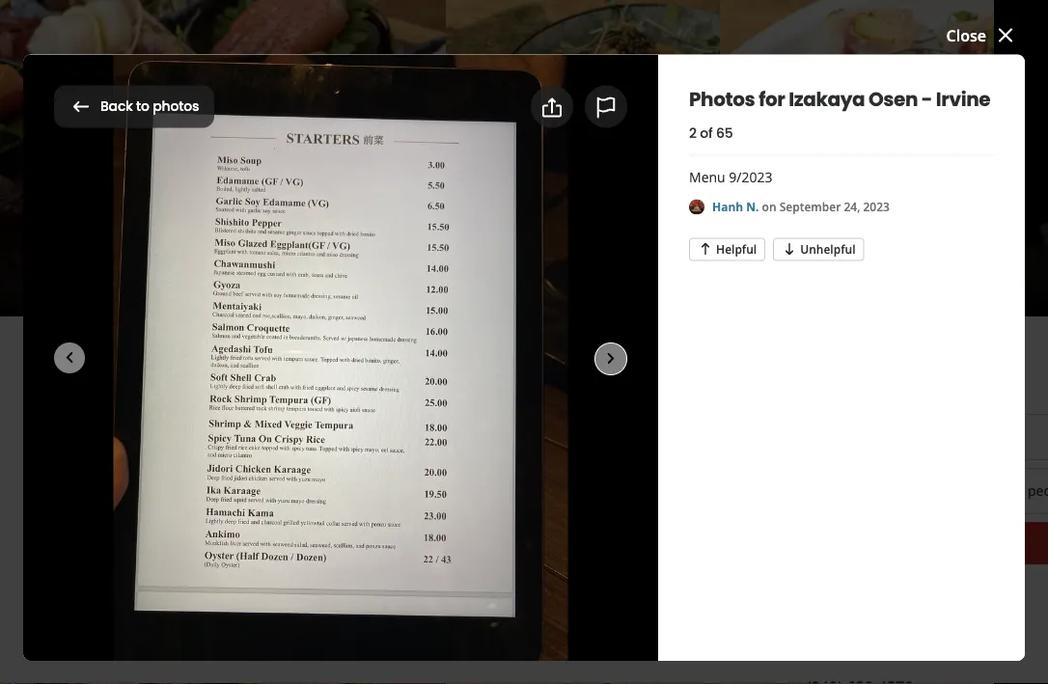 Task type: describe. For each thing, give the bounding box(es) containing it.
previous image
[[27, 95, 50, 118]]

from
[[123, 461, 173, 488]]

delicate…
[[218, 578, 278, 596]]

n.
[[747, 199, 760, 215]]

save button
[[483, 355, 584, 398]]

(2407)
[[209, 160, 254, 181]]

in
[[819, 559, 833, 577]]

salmon croquette salmon and vegetable coated in breadcrumbs. served…
[[596, 528, 833, 596]]

osen for all (2770)
[[308, 88, 378, 126]]

photos inside button
[[153, 97, 199, 116]]

uni
[[181, 528, 206, 550]]

see all 2.8k photos link
[[783, 232, 987, 278]]

outside (24)
[[601, 160, 691, 181]]

Select a date text field
[[807, 414, 1049, 461]]

16 claim filled v2 image
[[176, 193, 191, 208]]

2 the from the left
[[341, 559, 361, 577]]

(65) for menu (65)
[[439, 160, 467, 181]]

10:00
[[452, 224, 492, 245]]

updates
[[39, 461, 119, 488]]

add photo link
[[215, 355, 359, 398]]

search image
[[964, 99, 979, 115]]

closed
[[176, 224, 225, 245]]

for for all (2770)
[[153, 88, 190, 126]]

salmon croquette image
[[455, 512, 580, 637]]

(744 reviews) link
[[383, 147, 481, 168]]

uni scallop carpaccio
[[181, 528, 351, 550]]

0 vertical spatial 24 share v2 image
[[541, 96, 564, 119]]

24 share v2 image inside share button
[[383, 365, 406, 388]]

close
[[947, 25, 987, 45]]

september
[[780, 199, 842, 215]]

hanh n. link
[[713, 199, 763, 215]]

24,
[[845, 199, 861, 215]]

add photos
[[563, 96, 651, 118]]

(744
[[383, 147, 415, 168]]

1 horizontal spatial of
[[700, 124, 713, 143]]

verified
[[207, 256, 260, 274]]

carpaccio
[[269, 528, 351, 550]]

izakaya link
[[421, 190, 480, 211]]

2023
[[864, 199, 890, 215]]

write a review link
[[39, 355, 208, 398]]

menu element
[[39, 669, 760, 685]]

sushi bars , izakaya
[[333, 190, 480, 211]]

business
[[220, 461, 306, 488]]

for for menu 9/2023
[[759, 86, 786, 113]]

all
[[70, 160, 88, 181]]

all (2770)
[[70, 160, 137, 181]]

24 add photo v2 image
[[532, 95, 555, 118]]

16 nothelpful v2 image
[[782, 241, 798, 257]]

see all 2.8k photos
[[814, 244, 955, 266]]

pm,
[[349, 224, 377, 245]]

24 arrow left v2 image
[[70, 95, 93, 118]]

every
[[181, 578, 215, 596]]

outside
[[601, 160, 659, 181]]

(65) for drink (65)
[[542, 160, 570, 181]]

am
[[277, 224, 301, 245]]

1 horizontal spatial irvine
[[537, 75, 671, 140]]

24 camera v2 image
[[232, 365, 255, 388]]

0 horizontal spatial 2
[[391, 256, 399, 274]]

unhelpful
[[801, 241, 856, 257]]

5:00
[[381, 224, 411, 245]]

coated
[[763, 559, 816, 577]]

16 helpful v2 image
[[698, 241, 714, 257]]

photos for (2770)
[[54, 88, 147, 126]]

- left search icon
[[922, 86, 933, 113]]

a
[[129, 366, 139, 387]]

3:00
[[314, 224, 345, 245]]

add photo
[[263, 366, 343, 387]]

hanh
[[713, 199, 744, 215]]

helpful
[[717, 241, 757, 257]]

tab list containing all (2770)
[[54, 159, 706, 198]]

osen up (744 reviews) link on the top left of page
[[372, 75, 492, 140]]

sushi
[[333, 190, 375, 211]]

osen for menu 9/2023
[[869, 86, 918, 113]]

edit button
[[492, 191, 531, 214]]

2.8k
[[868, 244, 898, 266]]

9/2023
[[729, 168, 773, 187]]

(2770)
[[92, 160, 137, 181]]

owner
[[345, 256, 388, 274]]

see for see all 2.8k photos
[[814, 244, 842, 266]]

see hours link
[[531, 224, 604, 247]]

1 pm from the left
[[415, 224, 439, 245]]

helpful button
[[690, 238, 766, 261]]

photo of izakaya osen - irvine - irvine, ca, us. image
[[995, 0, 1049, 317]]

next photo image
[[600, 347, 623, 371]]

all
[[846, 244, 864, 266]]

izakaya osen - irvine
[[176, 75, 671, 140]]

salmon
[[596, 528, 656, 550]]

vegetable
[[687, 559, 760, 577]]

2 pm from the left
[[496, 224, 520, 245]]

verified by business owner 2 months ago
[[207, 256, 482, 274]]

photos for izakaya osen - irvine for (2770)
[[54, 88, 481, 126]]

claimed
[[195, 190, 256, 211]]

hours
[[563, 227, 595, 243]]

in
[[406, 559, 418, 577]]

,
[[413, 190, 417, 211]]

more
[[314, 578, 348, 596]]

photo of izakaya osen - irvine - irvine, ca, us. omakase bowl image
[[446, 0, 720, 317]]



Task type: locate. For each thing, give the bounding box(es) containing it.
0 horizontal spatial menu
[[392, 160, 435, 181]]

photos for 9/2023
[[690, 86, 756, 113]]

0 vertical spatial 2
[[690, 124, 697, 143]]

2 horizontal spatial photos
[[902, 244, 955, 266]]

the
[[246, 559, 267, 577], [341, 559, 361, 577]]

see for see hours
[[540, 227, 560, 243]]

and
[[655, 559, 684, 577]]

1 vertical spatial add
[[263, 366, 294, 387]]

24 star v2 image
[[54, 365, 77, 388]]

$$$
[[281, 190, 308, 211]]

see left hours
[[540, 227, 560, 243]]

irvine for all (2770)
[[404, 88, 481, 126]]

photos
[[690, 86, 756, 113], [54, 88, 147, 126]]

closed 11:30 am - 3:00 pm, 5:00 pm - 10:00 pm
[[176, 224, 520, 245]]

0 horizontal spatial (65)
[[439, 160, 467, 181]]

photos for izakaya osen - irvine for 9/2023
[[690, 86, 991, 113]]

updates from this business element
[[15, 429, 854, 638]]

1 horizontal spatial menu
[[690, 168, 726, 187]]

1 horizontal spatial photos
[[598, 96, 651, 118]]

1 horizontal spatial pm
[[496, 224, 520, 245]]

on
[[763, 199, 777, 215]]

menu up , on the left top of page
[[392, 160, 435, 181]]

4.3
[[357, 147, 379, 168]]

menu for menu 9/2023
[[690, 168, 726, 187]]

photos for izakaya osen - irvine
[[690, 86, 991, 113], [54, 88, 481, 126]]

see
[[540, 227, 560, 243], [814, 244, 842, 266]]

pm
[[415, 224, 439, 245], [496, 224, 520, 245]]

follow button
[[592, 355, 703, 398]]

share
[[414, 366, 459, 387]]

for right to
[[153, 88, 190, 126]]

menu up hanh
[[690, 168, 726, 187]]

0 horizontal spatial photos
[[153, 97, 199, 116]]

the up delicate…
[[246, 559, 267, 577]]

65
[[717, 124, 733, 143]]

menu for menu (65)
[[392, 160, 435, 181]]

1 (65) from the left
[[439, 160, 467, 181]]

by
[[263, 256, 279, 274]]

uni scallop carpaccio image
[[40, 512, 165, 637]]

0 horizontal spatial photos for izakaya osen - irvine
[[54, 88, 481, 126]]

photos up the outside
[[598, 96, 651, 118]]

follow
[[639, 366, 686, 387]]

24 close v2 image
[[995, 24, 1018, 47]]

0 horizontal spatial see
[[540, 227, 560, 243]]

1 horizontal spatial for
[[759, 86, 786, 113]]

share button
[[367, 355, 475, 398]]

food (2407)
[[168, 160, 254, 181]]

capturing
[[181, 559, 243, 577]]

(98)
[[334, 160, 361, 181]]

1 horizontal spatial see
[[814, 244, 842, 266]]

ago
[[458, 256, 482, 274]]

add for add photo
[[263, 366, 294, 387]]

24 add v2 image
[[608, 365, 631, 388]]

(65) right drink
[[542, 160, 570, 181]]

0 vertical spatial of
[[700, 124, 713, 143]]

photo of izakaya osen - irvine - irvine, ca, us. fresh roll image
[[720, 0, 995, 317]]

4.3 (744 reviews)
[[357, 147, 481, 168]]

(65) up izakaya link
[[439, 160, 467, 181]]

salmon
[[596, 559, 652, 577]]

see hours
[[540, 227, 595, 243]]

0 horizontal spatial pm
[[415, 224, 439, 245]]

-
[[502, 75, 528, 140], [922, 86, 933, 113], [383, 88, 399, 126], [305, 224, 310, 245], [443, 224, 448, 245]]

inside (98)
[[285, 160, 361, 181]]

0 horizontal spatial add
[[263, 366, 294, 387]]

24 flag v2 image
[[595, 96, 618, 119]]

back
[[100, 97, 133, 116]]

1 horizontal spatial add
[[563, 96, 594, 118]]

add left the 24 flag v2 icon
[[563, 96, 594, 118]]

updates from this business
[[39, 461, 306, 488]]

0 horizontal spatial photos
[[54, 88, 147, 126]]

tab list
[[54, 159, 706, 198]]

menu 9/2023
[[690, 168, 773, 187]]

see inside "see hours" link
[[540, 227, 560, 243]]

1 horizontal spatial 2
[[690, 124, 697, 143]]

see left all in the right of the page
[[814, 244, 842, 266]]

2 left '65'
[[690, 124, 697, 143]]

1 vertical spatial see
[[814, 244, 842, 266]]

Search photos text field
[[679, 88, 995, 126]]

previous photo image
[[58, 346, 81, 370]]

0 horizontal spatial 24 share v2 image
[[383, 365, 406, 388]]

0 horizontal spatial irvine
[[404, 88, 481, 126]]

months
[[403, 256, 455, 274]]

1 horizontal spatial 24 share v2 image
[[541, 96, 564, 119]]

0 vertical spatial see
[[540, 227, 560, 243]]

close button
[[947, 23, 1018, 47]]

- up (744
[[383, 88, 399, 126]]

inside
[[285, 160, 330, 181]]

osen left search icon
[[869, 86, 918, 113]]

0 vertical spatial add
[[563, 96, 594, 118]]

for up 9/2023
[[759, 86, 786, 113]]

2 horizontal spatial irvine
[[937, 86, 991, 113]]

back to photos
[[100, 97, 199, 116]]

scallop
[[209, 528, 266, 550]]

24 share v2 image
[[541, 96, 564, 119], [383, 365, 406, 388]]

1 horizontal spatial photos
[[690, 86, 756, 113]]

croquette
[[659, 528, 738, 550]]

write a review
[[85, 366, 192, 387]]

ocean
[[365, 559, 403, 577]]

photos right to
[[153, 97, 199, 116]]

1 vertical spatial 2
[[391, 256, 399, 274]]

pm down edit button
[[496, 224, 520, 245]]

hanh n. on september 24, 2023
[[713, 199, 890, 215]]

write
[[85, 366, 125, 387]]

irvine for menu 9/2023
[[937, 86, 991, 113]]

1 vertical spatial of
[[324, 559, 337, 577]]

reviews)
[[419, 147, 481, 168]]

24 save outline v2 image
[[499, 365, 522, 388]]

4.3 star rating image
[[176, 143, 346, 173]]

0 horizontal spatial for
[[153, 88, 190, 126]]

1 horizontal spatial the
[[341, 559, 361, 577]]

0 horizontal spatial of
[[324, 559, 337, 577]]

see inside see all 2.8k photos link
[[814, 244, 842, 266]]

24 share v2 image left the 24 flag v2 icon
[[541, 96, 564, 119]]

- left 24 add photo v2
[[502, 75, 528, 140]]

24 share v2 image left share
[[383, 365, 406, 388]]

2 of 65
[[690, 124, 733, 143]]

drink
[[497, 160, 538, 181]]

of left '65'
[[700, 124, 713, 143]]

2 right owner
[[391, 256, 399, 274]]

unhelpful button
[[774, 238, 865, 261]]

review
[[143, 366, 192, 387]]

add photos link
[[516, 86, 667, 128]]

osen up "4.3"
[[308, 88, 378, 126]]

to
[[136, 97, 150, 116]]

of up more at the left of page
[[324, 559, 337, 577]]

photos right 2.8k
[[902, 244, 955, 266]]

osen
[[372, 75, 492, 140], [869, 86, 918, 113], [308, 88, 378, 126]]

food
[[168, 160, 205, 181]]

1 horizontal spatial (65)
[[542, 160, 570, 181]]

(65)
[[439, 160, 467, 181], [542, 160, 570, 181]]

irvine
[[537, 75, 671, 140], [937, 86, 991, 113], [404, 88, 481, 126]]

read
[[282, 578, 310, 596]]

- left 10:00
[[443, 224, 448, 245]]

of inside capturing the essence of the ocean in every delicate…
[[324, 559, 337, 577]]

business
[[283, 256, 342, 274]]

1 the from the left
[[246, 559, 267, 577]]

2 (65) from the left
[[542, 160, 570, 181]]

essence
[[270, 559, 321, 577]]

the up more at the left of page
[[341, 559, 361, 577]]

- right am
[[305, 224, 310, 245]]

add
[[563, 96, 594, 118], [263, 366, 294, 387]]

1 horizontal spatial photos for izakaya osen - irvine
[[690, 86, 991, 113]]

photo
[[298, 366, 343, 387]]

(24)
[[663, 160, 691, 181]]

capturing the essence of the ocean in every delicate…
[[181, 559, 418, 596]]

breadcrumbs.
[[596, 578, 698, 596]]

add right 24 camera v2 "image"
[[263, 366, 294, 387]]

read more
[[282, 578, 348, 596]]

pm up months
[[415, 224, 439, 245]]

1 vertical spatial 24 share v2 image
[[383, 365, 406, 388]]

back to photos button
[[54, 86, 215, 128]]

add for add photos
[[563, 96, 594, 118]]

0 horizontal spatial the
[[246, 559, 267, 577]]

photo of izakaya osen - irvine - irvine, ca, us. sashimi omakase image
[[0, 0, 446, 317]]



Task type: vqa. For each thing, say whether or not it's contained in the screenshot.
Map
no



